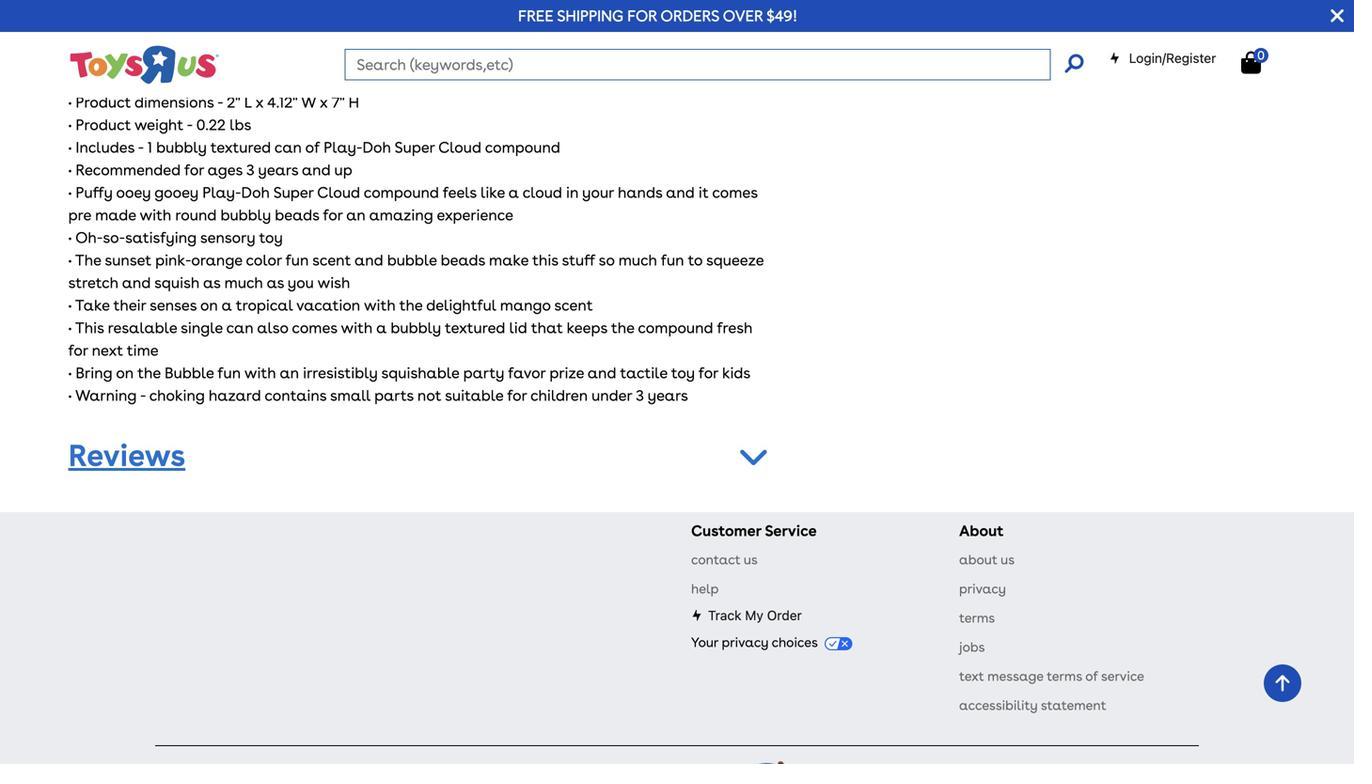 Task type: locate. For each thing, give the bounding box(es) containing it.
1 horizontal spatial cloud
[[438, 138, 482, 156]]

track
[[708, 608, 742, 623]]

0 vertical spatial cloud
[[678, 25, 722, 44]]

eyes
[[275, 70, 307, 89]]

choices
[[772, 635, 818, 651]]

delightful up vacation.
[[581, 48, 651, 66]]

make left this on the top left of page
[[489, 251, 529, 269]]

resalable
[[108, 319, 177, 337]]

for
[[184, 161, 204, 179], [323, 206, 343, 224], [68, 341, 88, 360], [699, 364, 719, 382], [507, 386, 527, 405]]

None search field
[[345, 49, 1084, 80]]

2 vertical spatial scent
[[554, 296, 593, 314]]

4 • from the top
[[68, 161, 72, 179]]

- left 1
[[138, 138, 144, 156]]

1 vertical spatial gooey
[[155, 183, 199, 202]]

and left the up
[[302, 161, 331, 179]]

0
[[1258, 48, 1265, 62]]

0 vertical spatial can
[[229, 25, 256, 44]]

1 vertical spatial privacy
[[722, 635, 769, 651]]

us
[[744, 552, 758, 568], [1001, 552, 1015, 568]]

0 vertical spatial mango
[[453, 48, 503, 66]]

0 vertical spatial 3
[[246, 161, 255, 179]]

bubble
[[274, 48, 324, 66], [387, 251, 437, 269]]

0 horizontal spatial doh
[[241, 183, 270, 202]]

1 vertical spatial toy
[[671, 364, 695, 382]]

an
[[346, 206, 366, 224], [280, 364, 299, 382]]

0 vertical spatial toy
[[259, 228, 283, 247]]

toy right sensory
[[259, 228, 283, 247]]

bubble up choking
[[165, 364, 214, 382]]

login/register button
[[1110, 49, 1217, 68]]

1 horizontal spatial round
[[229, 48, 271, 66]]

reviews
[[68, 438, 185, 474]]

1 horizontal spatial 3
[[636, 386, 644, 405]]

0 vertical spatial this
[[68, 25, 97, 44]]

2 horizontal spatial cloud
[[678, 25, 722, 44]]

about us
[[959, 552, 1015, 568]]

super up you
[[273, 183, 314, 202]]

this down take
[[75, 319, 104, 337]]

vacation
[[296, 296, 360, 314]]

much down sensory
[[224, 274, 263, 292]]

0 vertical spatial privacy
[[959, 581, 1006, 597]]

1 horizontal spatial much
[[619, 251, 657, 269]]

made
[[95, 206, 136, 224]]

cloud down "orders"
[[678, 25, 722, 44]]

pink- up squish
[[155, 251, 191, 269]]

single right fun
[[183, 25, 225, 44]]

round
[[229, 48, 271, 66], [175, 206, 217, 224]]

fun left squeeze
[[661, 251, 684, 269]]

1 horizontal spatial make
[[489, 251, 529, 269]]

0 horizontal spatial textured
[[210, 138, 271, 156]]

like right the feel
[[418, 70, 442, 89]]

make
[[183, 70, 223, 89], [489, 251, 529, 269]]

mixed
[[148, 48, 190, 66]]

puffy
[[76, 183, 113, 202]]

privacy
[[959, 581, 1006, 597], [722, 635, 769, 651]]

comes right it
[[712, 183, 758, 202]]

the down time
[[137, 364, 161, 382]]

mango up 'lid' at the top left
[[500, 296, 551, 314]]

0 horizontal spatial play-
[[202, 183, 241, 202]]

0 horizontal spatial round
[[175, 206, 217, 224]]

0 horizontal spatial beads
[[275, 206, 319, 224]]

hands up "l"
[[227, 70, 271, 89]]

this up toys r us "image"
[[68, 25, 97, 44]]

0 horizontal spatial cloud
[[317, 183, 360, 202]]

your
[[582, 183, 614, 202]]

0 vertical spatial bubble
[[101, 25, 150, 44]]

privacy down track my order button
[[722, 635, 769, 651]]

1 vertical spatial super
[[395, 138, 435, 156]]

orders
[[661, 7, 720, 25]]

gooey up the feel
[[384, 25, 428, 44]]

3
[[246, 161, 255, 179], [636, 386, 644, 405]]

1 horizontal spatial beads
[[328, 48, 372, 66]]

a right 'senses'
[[222, 296, 232, 314]]

accessibility
[[959, 698, 1038, 714]]

keeps
[[567, 319, 608, 337]]

bubbly right 1
[[156, 138, 207, 156]]

product
[[76, 93, 131, 111], [76, 116, 131, 134]]

0 vertical spatial bubble
[[274, 48, 324, 66]]

1 horizontal spatial delightful
[[581, 48, 651, 66]]

about
[[959, 522, 1004, 540]]

like
[[418, 70, 442, 89], [481, 183, 505, 202]]

amazing
[[369, 206, 433, 224]]

compound up amazing
[[364, 183, 439, 202]]

shipping
[[557, 7, 624, 25]]

2 horizontal spatial play-
[[564, 25, 603, 44]]

beads down experience
[[441, 251, 485, 269]]

0 vertical spatial terms
[[959, 610, 995, 626]]

single down 'senses'
[[181, 319, 223, 337]]

tiktok image
[[1108, 35, 1132, 77]]

bubbly up squishable
[[391, 319, 441, 337]]

with right vacation
[[364, 296, 396, 314]]

tactile
[[620, 364, 668, 382]]

parts
[[374, 386, 414, 405]]

0 horizontal spatial of
[[305, 138, 320, 156]]

for down the up
[[323, 206, 343, 224]]

share play-doh super cloud bubble fun scented single can on facebook image
[[982, 35, 1016, 77]]

to left squeeze
[[688, 251, 703, 269]]

round down is
[[229, 48, 271, 66]]

contact us
[[691, 552, 758, 568]]

scent up wish
[[312, 251, 351, 269]]

terms up statement
[[1047, 669, 1083, 685]]

1 horizontal spatial us
[[1001, 552, 1015, 568]]

privacy down about us link
[[959, 581, 1006, 597]]

squishable
[[381, 364, 460, 382]]

1 vertical spatial like
[[481, 183, 505, 202]]

2 horizontal spatial doh
[[603, 25, 631, 44]]

1 vertical spatial textured
[[445, 319, 505, 337]]

2 us from the left
[[1001, 552, 1015, 568]]

1 horizontal spatial toy
[[671, 364, 695, 382]]

toy right the tactile
[[671, 364, 695, 382]]

terms up the jobs link
[[959, 610, 995, 626]]

2 • from the top
[[68, 116, 72, 134]]

0 horizontal spatial as
[[203, 274, 221, 292]]

- left choking
[[140, 386, 146, 405]]

2 vertical spatial super
[[273, 183, 314, 202]]

to up dimensions
[[165, 70, 179, 89]]

so
[[599, 251, 615, 269]]

dimensions
[[134, 93, 214, 111]]

can left also
[[226, 319, 254, 337]]

w
[[301, 93, 316, 111]]

cloud down the up
[[317, 183, 360, 202]]

hands
[[227, 70, 271, 89], [618, 183, 663, 202]]

1 us from the left
[[744, 552, 758, 568]]

1 vertical spatial tropical
[[236, 296, 293, 314]]

help link
[[691, 581, 719, 597]]

2 horizontal spatial of
[[1086, 669, 1098, 685]]

scent
[[507, 48, 546, 66], [312, 251, 351, 269], [554, 296, 593, 314]]

10 • from the top
[[68, 364, 72, 382]]

x
[[256, 93, 264, 111], [320, 93, 328, 111]]

beads
[[328, 48, 372, 66], [275, 206, 319, 224], [441, 251, 485, 269]]

fun down free
[[519, 25, 542, 44]]

1 horizontal spatial terms
[[1047, 669, 1083, 685]]

contains
[[265, 386, 327, 405]]

0 vertical spatial tropical
[[533, 70, 590, 89]]

a left cloud
[[509, 183, 519, 202]]

x left 7"
[[320, 93, 328, 111]]

of left service
[[1086, 669, 1098, 685]]

of down the w
[[305, 138, 320, 156]]

0 horizontal spatial toy
[[259, 228, 283, 247]]

pink- down free shipping for orders over $49!
[[655, 48, 691, 66]]

1 vertical spatial to
[[688, 251, 703, 269]]

3 right ages
[[246, 161, 255, 179]]

1 product from the top
[[76, 93, 131, 111]]

tropical up also
[[236, 296, 293, 314]]

1 vertical spatial pink-
[[155, 251, 191, 269]]

0 horizontal spatial scent
[[312, 251, 351, 269]]

0 horizontal spatial privacy
[[722, 635, 769, 651]]

super down free shipping for orders over $49! link
[[635, 25, 675, 44]]

of
[[545, 25, 560, 44], [305, 138, 320, 156], [1086, 669, 1098, 685]]

1 horizontal spatial bubble
[[387, 251, 437, 269]]

6 • from the top
[[68, 228, 72, 247]]

in
[[566, 183, 579, 202]]

1 vertical spatial bubble
[[387, 251, 437, 269]]

1 vertical spatial cloud
[[438, 138, 482, 156]]

product down the it's
[[76, 93, 131, 111]]

1 horizontal spatial doh
[[363, 138, 391, 156]]

1 vertical spatial comes
[[292, 319, 337, 337]]

the
[[75, 251, 101, 269]]

2 vertical spatial on
[[116, 364, 134, 382]]

0 horizontal spatial years
[[258, 161, 298, 179]]

scent up keeps
[[554, 296, 593, 314]]

1 horizontal spatial to
[[688, 251, 703, 269]]

with down vacation
[[341, 319, 373, 337]]

like up experience
[[481, 183, 505, 202]]

color
[[68, 70, 104, 89], [246, 251, 282, 269]]

senses
[[150, 296, 197, 314]]

favor
[[508, 364, 546, 382]]

on right 'senses'
[[200, 296, 218, 314]]

as left you
[[267, 274, 284, 292]]

on right they're
[[498, 70, 516, 89]]

play- up the up
[[324, 138, 363, 156]]

1 vertical spatial product
[[76, 116, 131, 134]]

1 horizontal spatial color
[[246, 251, 282, 269]]

1 vertical spatial terms
[[1047, 669, 1083, 685]]

next
[[92, 341, 123, 360]]

ooey
[[116, 183, 151, 202]]

1 horizontal spatial of
[[545, 25, 560, 44]]

1 vertical spatial of
[[305, 138, 320, 156]]

as
[[203, 274, 221, 292], [267, 274, 284, 292]]

years
[[258, 161, 298, 179], [648, 386, 688, 405]]

0 vertical spatial super
[[635, 25, 675, 44]]

0 vertical spatial make
[[183, 70, 223, 89]]

0 vertical spatial comes
[[712, 183, 758, 202]]

h
[[349, 93, 359, 111]]

gooey
[[384, 25, 428, 44], [155, 183, 199, 202]]

hands right 'your'
[[618, 183, 663, 202]]

much right so
[[619, 251, 657, 269]]

fun
[[519, 25, 542, 44], [426, 48, 449, 66], [286, 251, 309, 269], [661, 251, 684, 269], [218, 364, 241, 382]]

shopping bag image
[[1242, 51, 1261, 74]]

1 as from the left
[[203, 274, 221, 292]]

with up satisfying
[[140, 206, 172, 224]]

1 horizontal spatial as
[[267, 274, 284, 292]]

0 link
[[1242, 48, 1281, 75]]

up
[[334, 161, 352, 179]]

years right ages
[[258, 161, 298, 179]]

can left is
[[229, 25, 256, 44]]

0 horizontal spatial an
[[280, 364, 299, 382]]

0 horizontal spatial bubbly
[[156, 138, 207, 156]]

7 • from the top
[[68, 251, 72, 269]]

terms
[[959, 610, 995, 626], [1047, 669, 1083, 685]]

compound up cloud
[[485, 138, 560, 156]]

orange down sensory
[[191, 251, 242, 269]]

0 vertical spatial to
[[165, 70, 179, 89]]

0 vertical spatial of
[[545, 25, 560, 44]]

doh
[[603, 25, 631, 44], [363, 138, 391, 156], [241, 183, 270, 202]]

create a pinterest pin for play-doh super cloud bubble fun scented single can image
[[944, 35, 977, 77]]

and up 7"
[[311, 70, 339, 89]]

us down customer service
[[744, 552, 758, 568]]

gooey right ooey
[[155, 183, 199, 202]]

9 • from the top
[[68, 319, 72, 337]]

years down the tactile
[[648, 386, 688, 405]]

scent down air
[[507, 48, 546, 66]]

bubble down amazing
[[387, 251, 437, 269]]

as right squish
[[203, 274, 221, 292]]

- left 2"
[[217, 93, 223, 111]]

play- down shipping
[[564, 25, 603, 44]]

over
[[723, 7, 763, 25]]

0 vertical spatial scent
[[507, 48, 546, 66]]

bubbly
[[156, 138, 207, 156], [221, 206, 271, 224], [391, 319, 441, 337]]

11 • from the top
[[68, 386, 72, 405]]

toy
[[259, 228, 283, 247], [671, 364, 695, 382]]

the right keeps
[[611, 319, 635, 337]]

orange down over
[[691, 48, 742, 66]]

color down sensory
[[246, 251, 282, 269]]

cloud up feels
[[438, 138, 482, 156]]

delightful
[[581, 48, 651, 66], [426, 296, 496, 314]]

customer service
[[691, 522, 817, 540]]

0 horizontal spatial hands
[[227, 70, 271, 89]]

2 vertical spatial beads
[[441, 251, 485, 269]]

5 • from the top
[[68, 183, 72, 202]]

0 vertical spatial play-
[[564, 25, 603, 44]]

1 vertical spatial bubbly
[[221, 206, 271, 224]]

doh down ages
[[241, 183, 270, 202]]

textured left 'lid' at the top left
[[445, 319, 505, 337]]

0 vertical spatial beads
[[328, 48, 372, 66]]

a
[[411, 48, 422, 66], [519, 70, 530, 89], [509, 183, 519, 202], [222, 296, 232, 314], [376, 319, 387, 337]]

bubbly up sensory
[[221, 206, 271, 224]]

an up contains on the left of page
[[280, 364, 299, 382]]

bubble up eyes
[[274, 48, 324, 66]]

with
[[194, 48, 225, 66], [376, 48, 408, 66], [140, 206, 172, 224], [364, 296, 396, 314], [341, 319, 373, 337], [244, 364, 276, 382]]

1 vertical spatial round
[[175, 206, 217, 224]]

1 horizontal spatial x
[[320, 93, 328, 111]]

2 horizontal spatial beads
[[441, 251, 485, 269]]

on down next
[[116, 364, 134, 382]]

us for customer service
[[744, 552, 758, 568]]

service
[[1101, 669, 1145, 685]]

0 horizontal spatial tropical
[[236, 296, 293, 314]]

4.12"
[[267, 93, 298, 111]]

wish
[[318, 274, 350, 292]]

satisfying
[[125, 228, 197, 247]]

ooey-
[[343, 25, 384, 44]]

cloud
[[678, 25, 722, 44], [438, 138, 482, 156], [317, 183, 360, 202]]



Task type: vqa. For each thing, say whether or not it's contained in the screenshot.
WISH
yes



Task type: describe. For each thing, give the bounding box(es) containing it.
puffy
[[302, 25, 339, 44]]

1 horizontal spatial play-
[[324, 138, 363, 156]]

oh-
[[75, 228, 103, 247]]

message
[[988, 669, 1044, 685]]

0 horizontal spatial gooey
[[155, 183, 199, 202]]

about
[[959, 552, 998, 568]]

1 vertical spatial delightful
[[426, 296, 496, 314]]

prize
[[550, 364, 584, 382]]

it's
[[108, 70, 128, 89]]

8 • from the top
[[68, 296, 72, 314]]

copy a link to play-doh super cloud bubble fun scented single can image
[[1061, 35, 1102, 77]]

3 • from the top
[[68, 138, 72, 156]]

1 vertical spatial beads
[[275, 206, 319, 224]]

0 horizontal spatial much
[[224, 274, 263, 292]]

0 vertical spatial single
[[183, 25, 225, 44]]

0 vertical spatial an
[[346, 206, 366, 224]]

weight
[[134, 116, 183, 134]]

0 vertical spatial years
[[258, 161, 298, 179]]

0 vertical spatial pink-
[[655, 48, 691, 66]]

kids
[[722, 364, 751, 382]]

for left ages
[[184, 161, 204, 179]]

1 vertical spatial an
[[280, 364, 299, 382]]

1 • from the top
[[68, 93, 72, 111]]

0 vertical spatial round
[[229, 48, 271, 66]]

and left it
[[666, 183, 695, 202]]

noses
[[343, 70, 384, 89]]

this bubble fun single can is the puffy ooey-gooey light-as-air fun of play-doh super cloud compound mixed with round bubble beads with a fun mango scent and delightful pink-orange color it's sure to make hands eyes and noses feel like they're on a tropical vacation. • product dimensions - 2" l x 4.12" w x 7" h • product weight - 0.22 lbs • includes - 1 bubbly textured can of play-doh super cloud compound • recommended for ages 3 years and up • puffy ooey gooey play-doh super cloud compound feels like a cloud in your hands and it comes pre made with round bubbly beads for an amazing experience • oh-so-satisfying sensory toy • the sunset pink-orange color fun scent and bubble beads make this stuff so much fun to squeeze stretch and squish as much as you wish • take their senses on a tropical vacation with the delightful mango scent • this resalable single can also comes with a bubbly textured lid that keeps the compound fresh for next time • bring on the bubble fun with an irresistibly squishable party favor prize and tactile toy for kids • warning - choking hazard contains small parts not suitable for children under 3 years
[[68, 25, 764, 405]]

air
[[495, 25, 515, 44]]

2 vertical spatial of
[[1086, 669, 1098, 685]]

0 vertical spatial hands
[[227, 70, 271, 89]]

they're
[[446, 70, 494, 89]]

0 horizontal spatial 3
[[246, 161, 255, 179]]

text message terms of service
[[959, 669, 1145, 685]]

reviews link
[[68, 438, 185, 474]]

my
[[745, 608, 764, 623]]

1 horizontal spatial hands
[[618, 183, 663, 202]]

l
[[244, 93, 252, 111]]

Enter Keyword or Item No. search field
[[345, 49, 1051, 80]]

2 vertical spatial play-
[[202, 183, 241, 202]]

time
[[127, 341, 159, 360]]

1 vertical spatial mango
[[500, 296, 551, 314]]

it
[[699, 183, 709, 202]]

1 vertical spatial years
[[648, 386, 688, 405]]

squish
[[154, 274, 200, 292]]

1 horizontal spatial bubbly
[[221, 206, 271, 224]]

is
[[260, 25, 271, 44]]

2 vertical spatial can
[[226, 319, 254, 337]]

pre
[[68, 206, 91, 224]]

1
[[147, 138, 152, 156]]

0 horizontal spatial to
[[165, 70, 179, 89]]

and up their in the left top of the page
[[122, 274, 151, 292]]

warning
[[75, 386, 137, 405]]

1 vertical spatial make
[[489, 251, 529, 269]]

the up squishable
[[399, 296, 423, 314]]

and down amazing
[[355, 251, 383, 269]]

your privacy choices link
[[691, 635, 853, 651]]

as-
[[471, 25, 495, 44]]

1 vertical spatial can
[[275, 138, 302, 156]]

terms link
[[959, 610, 995, 626]]

and up "under"
[[588, 364, 617, 382]]

a up squishable
[[376, 319, 387, 337]]

2 horizontal spatial scent
[[554, 296, 593, 314]]

squeeze
[[706, 251, 764, 269]]

includes
[[76, 138, 135, 156]]

0 horizontal spatial super
[[273, 183, 314, 202]]

sunset
[[105, 251, 151, 269]]

0 horizontal spatial on
[[116, 364, 134, 382]]

1 vertical spatial scent
[[312, 251, 351, 269]]

with right mixed
[[194, 48, 225, 66]]

2 vertical spatial doh
[[241, 183, 270, 202]]

2 product from the top
[[76, 116, 131, 134]]

sensory
[[200, 228, 255, 247]]

compound up the it's
[[68, 48, 144, 66]]

for down favor
[[507, 386, 527, 405]]

fresh
[[717, 319, 753, 337]]

2 vertical spatial bubbly
[[391, 319, 441, 337]]

customer
[[691, 522, 762, 540]]

accessibility statement link
[[959, 698, 1107, 714]]

1 horizontal spatial tropical
[[533, 70, 590, 89]]

feel
[[387, 70, 414, 89]]

vacation.
[[594, 70, 661, 89]]

service
[[765, 522, 817, 540]]

help
[[691, 581, 719, 597]]

irresistibly
[[303, 364, 378, 382]]

and down shipping
[[549, 48, 578, 66]]

stretch
[[68, 274, 119, 292]]

1 vertical spatial this
[[75, 319, 104, 337]]

your
[[691, 635, 719, 651]]

contact
[[691, 552, 741, 568]]

1 vertical spatial bubble
[[165, 364, 214, 382]]

free shipping for orders over $49! link
[[518, 7, 798, 25]]

0 vertical spatial like
[[418, 70, 442, 89]]

privacy choices icon image
[[825, 638, 853, 651]]

cloud
[[523, 183, 562, 202]]

1 horizontal spatial super
[[395, 138, 435, 156]]

contact us link
[[691, 552, 758, 568]]

statement
[[1041, 698, 1107, 714]]

privacy link
[[959, 581, 1006, 597]]

experience
[[437, 206, 514, 224]]

stuff
[[562, 251, 595, 269]]

1 vertical spatial on
[[200, 296, 218, 314]]

ages
[[208, 161, 243, 179]]

under
[[592, 386, 632, 405]]

0 horizontal spatial terms
[[959, 610, 995, 626]]

0 vertical spatial on
[[498, 70, 516, 89]]

0 vertical spatial gooey
[[384, 25, 428, 44]]

0 vertical spatial orange
[[691, 48, 742, 66]]

0 vertical spatial color
[[68, 70, 104, 89]]

not
[[418, 386, 441, 405]]

fun up you
[[286, 251, 309, 269]]

accessibility statement
[[959, 698, 1107, 714]]

track my order
[[708, 608, 802, 623]]

1 vertical spatial 3
[[636, 386, 644, 405]]

about us link
[[959, 552, 1015, 568]]

your privacy choices
[[691, 635, 821, 651]]

1 x from the left
[[256, 93, 264, 111]]

fun
[[154, 25, 180, 44]]

1 vertical spatial color
[[246, 251, 282, 269]]

recommended
[[76, 161, 181, 179]]

0 horizontal spatial comes
[[292, 319, 337, 337]]

7"
[[332, 93, 345, 111]]

with up the feel
[[376, 48, 408, 66]]

compound up the tactile
[[638, 319, 713, 337]]

the right is
[[274, 25, 298, 44]]

2 horizontal spatial super
[[635, 25, 675, 44]]

us for about
[[1001, 552, 1015, 568]]

that
[[531, 319, 563, 337]]

party
[[463, 364, 505, 382]]

2 vertical spatial cloud
[[317, 183, 360, 202]]

you
[[288, 274, 314, 292]]

- left 0.22
[[187, 116, 192, 134]]

for left kids
[[699, 364, 719, 382]]

with up hazard
[[244, 364, 276, 382]]

a right they're
[[519, 70, 530, 89]]

toys r us image
[[68, 44, 219, 86]]

0 horizontal spatial make
[[183, 70, 223, 89]]

fun up hazard
[[218, 364, 241, 382]]

2 as from the left
[[267, 274, 284, 292]]

feels
[[443, 183, 477, 202]]

share a link to play-doh super cloud bubble fun scented single can on twitter image
[[1022, 35, 1056, 77]]

free shipping for orders over $49!
[[518, 7, 798, 25]]

small
[[330, 386, 371, 405]]

1 vertical spatial single
[[181, 319, 223, 337]]

$49!
[[767, 7, 798, 25]]

text message terms of service link
[[959, 669, 1145, 685]]

0 vertical spatial bubbly
[[156, 138, 207, 156]]

1 horizontal spatial textured
[[445, 319, 505, 337]]

choking
[[149, 386, 205, 405]]

a up the feel
[[411, 48, 422, 66]]

children
[[531, 386, 588, 405]]

for up bring
[[68, 341, 88, 360]]

fun down light-
[[426, 48, 449, 66]]

this
[[532, 251, 559, 269]]

text
[[959, 669, 984, 685]]

take
[[75, 296, 110, 314]]

0 horizontal spatial orange
[[191, 251, 242, 269]]

close button image
[[1331, 6, 1344, 26]]

2 x from the left
[[320, 93, 328, 111]]

light-
[[432, 25, 471, 44]]



